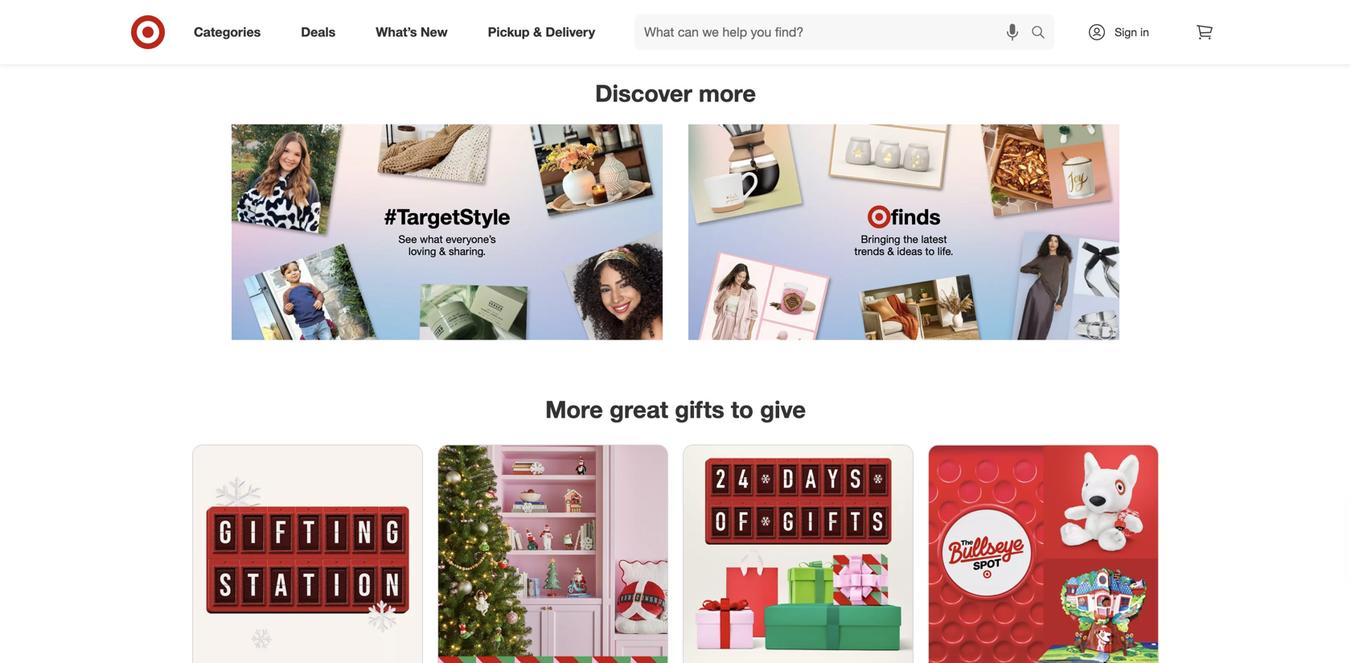 Task type: describe. For each thing, give the bounding box(es) containing it.
loving
[[409, 245, 436, 257]]

search
[[1024, 26, 1063, 41]]

What can we help you find? suggestions appear below search field
[[635, 14, 1036, 50]]

discover more
[[595, 79, 756, 107]]

new
[[421, 24, 448, 40]]

more
[[699, 79, 756, 107]]

what's new link
[[362, 14, 468, 50]]

pickup
[[488, 24, 530, 40]]

#targetstyle
[[384, 204, 511, 229]]

the bullseye spot image
[[929, 446, 1159, 663]]

what's new
[[376, 24, 448, 40]]

to inside ◎ finds bringing the latest trends & ideas to life.
[[926, 245, 935, 257]]

ideas
[[897, 245, 923, 257]]

@iamkamiam_ link
[[828, 0, 1133, 24]]

gifting station image
[[193, 446, 422, 663]]

& inside ◎ finds bringing the latest trends & ideas to life.
[[888, 245, 895, 257]]

finds
[[892, 204, 941, 229]]

◎ finds bringing the latest trends & ideas to life.
[[855, 204, 954, 257]]

bringing
[[861, 232, 901, 245]]

life.
[[938, 245, 954, 257]]



Task type: locate. For each thing, give the bounding box(es) containing it.
more great gifts to give
[[546, 395, 806, 423]]

pickup & delivery
[[488, 24, 595, 40]]

sharing.
[[449, 245, 486, 257]]

great
[[610, 395, 669, 423]]

deals link
[[287, 14, 356, 50]]

see
[[399, 232, 417, 245]]

@michaela.delvillar
[[591, 1, 761, 24]]

@iamkamiam_
[[916, 1, 1045, 24]]

to
[[926, 245, 935, 257], [731, 395, 754, 423]]

#targetstyle see what everyone's loving & sharing.
[[384, 204, 511, 257]]

1 horizontal spatial &
[[533, 24, 542, 40]]

& right pickup
[[533, 24, 542, 40]]

& inside '#targetstyle see what everyone's loving & sharing.'
[[439, 245, 446, 257]]

what's
[[376, 24, 417, 40]]

more
[[546, 395, 603, 423]]

latest
[[922, 232, 947, 245]]

2 horizontal spatial &
[[888, 245, 895, 257]]

to left life.
[[926, 245, 935, 257]]

sign
[[1115, 25, 1138, 39]]

discover
[[595, 79, 693, 107]]

pickup & delivery link
[[474, 14, 616, 50]]

1 horizontal spatial to
[[926, 245, 935, 257]]

in
[[1141, 25, 1150, 39]]

@michaela.delvillar link
[[524, 0, 828, 24]]

& left ideas
[[888, 245, 895, 257]]

delivery
[[546, 24, 595, 40]]

0 horizontal spatial to
[[731, 395, 754, 423]]

0 horizontal spatial &
[[439, 245, 446, 257]]

◎
[[868, 204, 892, 229]]

deals
[[301, 24, 336, 40]]

& right loving
[[439, 245, 446, 257]]

sign in
[[1115, 25, 1150, 39]]

give
[[760, 395, 806, 423]]

categories link
[[180, 14, 281, 50]]

1 vertical spatial to
[[731, 395, 754, 423]]

search button
[[1024, 14, 1063, 53]]

to left 'give'
[[731, 395, 754, 423]]

everyone's
[[446, 232, 496, 245]]

0 vertical spatial to
[[926, 245, 935, 257]]

&
[[533, 24, 542, 40], [439, 245, 446, 257], [888, 245, 895, 257]]

trends
[[855, 245, 885, 257]]

gifts
[[675, 395, 725, 423]]

sign in link
[[1074, 14, 1175, 50]]

the
[[904, 232, 919, 245]]

what
[[420, 232, 443, 245]]

categories
[[194, 24, 261, 40]]

& inside pickup & delivery link
[[533, 24, 542, 40]]



Task type: vqa. For each thing, say whether or not it's contained in the screenshot.
the & to the right
yes



